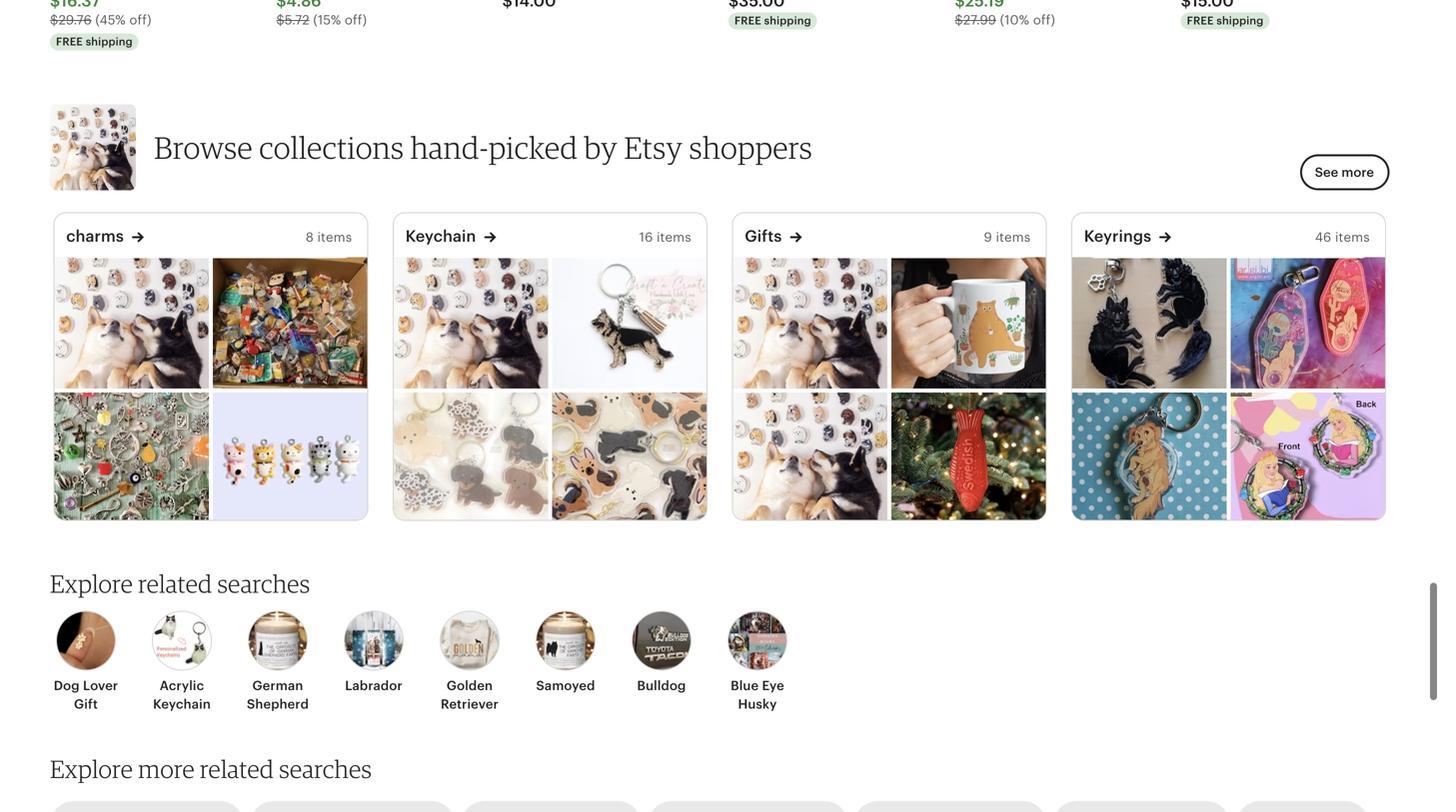 Task type: describe. For each thing, give the bounding box(es) containing it.
related inside region
[[138, 570, 212, 599]]

swedish fish (handmade ornament) image
[[892, 393, 1046, 525]]

0 horizontal spatial free
[[56, 35, 83, 48]]

acrylic
[[160, 679, 204, 694]]

explore for explore more related searches
[[50, 755, 133, 785]]

etsy
[[624, 129, 683, 166]]

1 free shipping link from the left
[[729, 0, 937, 32]]

dachshund wiener dog acrylic keychain | cartoon kawaii art puppy breed glitter charm | chibi cute animal lover pet loss memorial gift image
[[394, 393, 548, 525]]

see more
[[1316, 165, 1375, 180]]

lover
[[83, 679, 118, 694]]

eye
[[762, 679, 785, 694]]

dog lover gift link
[[44, 612, 128, 714]]

items for keychain
[[657, 230, 692, 245]]

collections
[[259, 129, 404, 166]]

golden retriever
[[441, 679, 499, 712]]

explore related searches
[[50, 570, 310, 599]]

puppy acrylic keychain - small size dog | 2-side dog charms image
[[733, 393, 888, 525]]

cute orange cat with plants coffee mug | funny mug for cat mom | plants and flowers lovely cup | fat ginger cat gift image
[[892, 258, 1046, 389]]

german shepard image
[[552, 258, 707, 389]]

golden
[[447, 679, 493, 694]]

browse
[[154, 129, 253, 166]]

2 horizontal spatial shipping
[[1217, 14, 1264, 27]]

hand-
[[411, 129, 489, 166]]

8
[[306, 230, 314, 245]]

(45%
[[95, 12, 126, 27]]

bulldog link
[[620, 612, 704, 696]]

$ 29.76 (45% off)
[[50, 12, 152, 27]]

charm confetti scoop • lucky dip • casting & divination charms • witches brew image
[[54, 393, 209, 525]]

off) for $ 29.76 (45% off)
[[129, 12, 152, 27]]

acrylic keychain
[[153, 679, 211, 712]]

mystery mini scoop large image
[[213, 258, 367, 389]]

0 vertical spatial keychain
[[406, 228, 476, 246]]

1 vertical spatial related
[[200, 755, 274, 785]]

bulldog
[[638, 679, 686, 694]]

$ for 29.76
[[50, 12, 58, 27]]

9
[[985, 230, 993, 245]]

german
[[253, 679, 303, 694]]

keychain inside explore related searches region
[[153, 697, 211, 712]]

more for explore
[[138, 755, 195, 785]]

searches inside explore related searches region
[[217, 570, 310, 599]]

picked
[[489, 129, 578, 166]]

puppy acrylic keychain - large size dog | 2-side dog charms image for charms
[[54, 258, 209, 389]]

$ for 27.99
[[955, 12, 964, 27]]

2 horizontal spatial free shipping
[[1188, 14, 1264, 27]]

0 horizontal spatial free shipping
[[56, 35, 133, 48]]

blue
[[731, 679, 759, 694]]

dog lover gift
[[54, 679, 118, 712]]

blue eye husky
[[731, 679, 785, 712]]

wolf soft tail acrylic keychain image
[[1073, 258, 1227, 389]]

see
[[1316, 165, 1339, 180]]

labrador link
[[332, 612, 416, 696]]



Task type: locate. For each thing, give the bounding box(es) containing it.
free shipping
[[735, 14, 812, 27], [1188, 14, 1264, 27], [56, 35, 133, 48]]

1 $ from the left
[[50, 12, 58, 27]]

german shepherd link
[[236, 612, 320, 714]]

$ left (15%
[[276, 12, 285, 27]]

1 horizontal spatial off)
[[345, 12, 367, 27]]

husky
[[738, 697, 778, 712]]

16 items
[[640, 230, 692, 245]]

related up acrylic keychain link
[[138, 570, 212, 599]]

more right "see"
[[1342, 165, 1375, 180]]

off)
[[129, 12, 152, 27], [345, 12, 367, 27], [1034, 12, 1056, 27]]

keyrings
[[1085, 228, 1152, 246]]

0 horizontal spatial shipping
[[86, 35, 133, 48]]

1 horizontal spatial $
[[276, 12, 285, 27]]

explore for explore related searches
[[50, 570, 133, 599]]

charms
[[66, 228, 124, 246]]

2 $ from the left
[[276, 12, 285, 27]]

explore more related searches
[[50, 755, 372, 785]]

items for charms
[[317, 230, 352, 245]]

1 horizontal spatial puppy acrylic keychain - large size dog | 2-side dog charms image
[[394, 258, 548, 389]]

gifts
[[745, 228, 782, 246]]

off) right (15%
[[345, 12, 367, 27]]

2pc or 10pc cute cat charm -lucky cat charm -animal charm -little girl charm -kawaii charm -calico cat -meow charm -cat charm- pet charm image
[[213, 393, 367, 525]]

$ for 5.72
[[276, 12, 285, 27]]

3 $ from the left
[[955, 12, 964, 27]]

0 horizontal spatial $
[[50, 12, 58, 27]]

explore
[[50, 570, 133, 599], [50, 755, 133, 785]]

items for gifts
[[996, 230, 1031, 245]]

2 puppy acrylic keychain - large size dog | 2-side dog charms image from the left
[[394, 258, 548, 389]]

0 vertical spatial searches
[[217, 570, 310, 599]]

1 puppy acrylic keychain - large size dog | 2-side dog charms image from the left
[[54, 258, 209, 389]]

dog
[[54, 679, 80, 694]]

1 vertical spatial searches
[[279, 755, 372, 785]]

german shepherd
[[247, 679, 309, 712]]

explore inside region
[[50, 570, 133, 599]]

keychain down hand-
[[406, 228, 476, 246]]

more down acrylic keychain
[[138, 755, 195, 785]]

shipping
[[765, 14, 812, 27], [1217, 14, 1264, 27], [86, 35, 133, 48]]

items right 16
[[657, 230, 692, 245]]

0 vertical spatial explore
[[50, 570, 133, 599]]

retriever
[[441, 697, 499, 712]]

searches
[[217, 570, 310, 599], [279, 755, 372, 785]]

1 horizontal spatial free
[[735, 14, 762, 27]]

shepherd
[[247, 697, 309, 712]]

1 horizontal spatial free shipping
[[735, 14, 812, 27]]

5.72
[[285, 12, 310, 27]]

more
[[1342, 165, 1375, 180], [138, 755, 195, 785]]

2 horizontal spatial off)
[[1034, 12, 1056, 27]]

see more link
[[1301, 154, 1390, 191]]

off) for $ 5.72 (15% off)
[[345, 12, 367, 27]]

46
[[1316, 230, 1332, 245]]

4 items from the left
[[1336, 230, 1371, 245]]

off) for $ 27.99 (10% off)
[[1034, 12, 1056, 27]]

27.99
[[964, 12, 997, 27]]

0 horizontal spatial off)
[[129, 12, 152, 27]]

1 vertical spatial more
[[138, 755, 195, 785]]

golden retriever double-sided acrylic keychain image
[[1073, 393, 1227, 525]]

searches down shepherd
[[279, 755, 372, 785]]

free shipping link
[[729, 0, 937, 32], [1182, 0, 1390, 32]]

29.76
[[58, 12, 92, 27]]

2 explore from the top
[[50, 755, 133, 785]]

8 items
[[306, 230, 352, 245]]

items right 8
[[317, 230, 352, 245]]

samoyed
[[536, 679, 596, 694]]

items right 9
[[996, 230, 1031, 245]]

free for first free shipping link
[[735, 14, 762, 27]]

off) right (45%
[[129, 12, 152, 27]]

0 horizontal spatial keychain
[[153, 697, 211, 712]]

keychain
[[406, 228, 476, 246], [153, 697, 211, 712]]

1 horizontal spatial keychain
[[406, 228, 476, 246]]

puppy acrylic keychain - large size dog | 2-side dog charms image for gifts
[[733, 258, 888, 389]]

acrylic keychain link
[[140, 612, 224, 714]]

sleeping beauty, aurora disney - double sided keychain (7 cm), accessory, disney princess image
[[1231, 393, 1386, 525]]

1 vertical spatial keychain
[[153, 697, 211, 712]]

related
[[138, 570, 212, 599], [200, 755, 274, 785]]

1 horizontal spatial shipping
[[765, 14, 812, 27]]

explore related searches region
[[38, 570, 1402, 750]]

9 items
[[985, 230, 1031, 245]]

free
[[735, 14, 762, 27], [1188, 14, 1215, 27], [56, 35, 83, 48]]

items right 46
[[1336, 230, 1371, 245]]

browse collections hand-picked by etsy shoppers
[[154, 129, 813, 166]]

keychain down acrylic
[[153, 697, 211, 712]]

howl inn wolf retro hotel keychain image
[[1231, 258, 1386, 389]]

2 horizontal spatial $
[[955, 12, 964, 27]]

0 horizontal spatial more
[[138, 755, 195, 785]]

puppy acrylic keychain - large size dog | 2-side dog charms image
[[54, 258, 209, 389], [394, 258, 548, 389], [733, 258, 888, 389]]

1 explore from the top
[[50, 570, 133, 599]]

gift
[[74, 697, 98, 712]]

1 items from the left
[[317, 230, 352, 245]]

1 vertical spatial explore
[[50, 755, 133, 785]]

3 off) from the left
[[1034, 12, 1056, 27]]

3 puppy acrylic keychain - large size dog | 2-side dog charms image from the left
[[733, 258, 888, 389]]

explore up dog lover gift link
[[50, 570, 133, 599]]

$ left (45%
[[50, 12, 58, 27]]

2 horizontal spatial puppy acrylic keychain - large size dog | 2-side dog charms image
[[733, 258, 888, 389]]

explore down gift
[[50, 755, 133, 785]]

2 free shipping link from the left
[[1182, 0, 1390, 32]]

(10%
[[1001, 12, 1030, 27]]

1 off) from the left
[[129, 12, 152, 27]]

0 vertical spatial more
[[1342, 165, 1375, 180]]

more inside see more 'link'
[[1342, 165, 1375, 180]]

off) right (10%
[[1034, 12, 1056, 27]]

$
[[50, 12, 58, 27], [276, 12, 285, 27], [955, 12, 964, 27]]

0 vertical spatial related
[[138, 570, 212, 599]]

german shepherd acrylic dog breed keychain | cartoon kawaii art puppy glitter charm | chibi cute animal lover pet loss memorial gift image
[[552, 393, 707, 525]]

more for see
[[1342, 165, 1375, 180]]

searches up german shepherd link
[[217, 570, 310, 599]]

samoyed link
[[524, 612, 608, 696]]

items for keyrings
[[1336, 230, 1371, 245]]

2 horizontal spatial free
[[1188, 14, 1215, 27]]

0 horizontal spatial puppy acrylic keychain - large size dog | 2-side dog charms image
[[54, 258, 209, 389]]

$ 5.72 (15% off)
[[276, 12, 367, 27]]

golden retriever link
[[428, 612, 512, 714]]

2 off) from the left
[[345, 12, 367, 27]]

blue eye husky link
[[716, 612, 800, 714]]

puppy acrylic keychain - large size dog | 2-side dog charms image for keychain
[[394, 258, 548, 389]]

(15%
[[313, 12, 341, 27]]

labrador
[[345, 679, 403, 694]]

items
[[317, 230, 352, 245], [657, 230, 692, 245], [996, 230, 1031, 245], [1336, 230, 1371, 245]]

free for first free shipping link from the right
[[1188, 14, 1215, 27]]

related down shepherd
[[200, 755, 274, 785]]

16
[[640, 230, 653, 245]]

0 horizontal spatial free shipping link
[[729, 0, 937, 32]]

46 items
[[1316, 230, 1371, 245]]

$ left (10%
[[955, 12, 964, 27]]

3 items from the left
[[996, 230, 1031, 245]]

shoppers
[[690, 129, 813, 166]]

$ 27.99 (10% off)
[[955, 12, 1056, 27]]

1 horizontal spatial more
[[1342, 165, 1375, 180]]

by
[[585, 129, 618, 166]]

1 horizontal spatial free shipping link
[[1182, 0, 1390, 32]]

2 items from the left
[[657, 230, 692, 245]]



Task type: vqa. For each thing, say whether or not it's contained in the screenshot.
350.00's THIS
no



